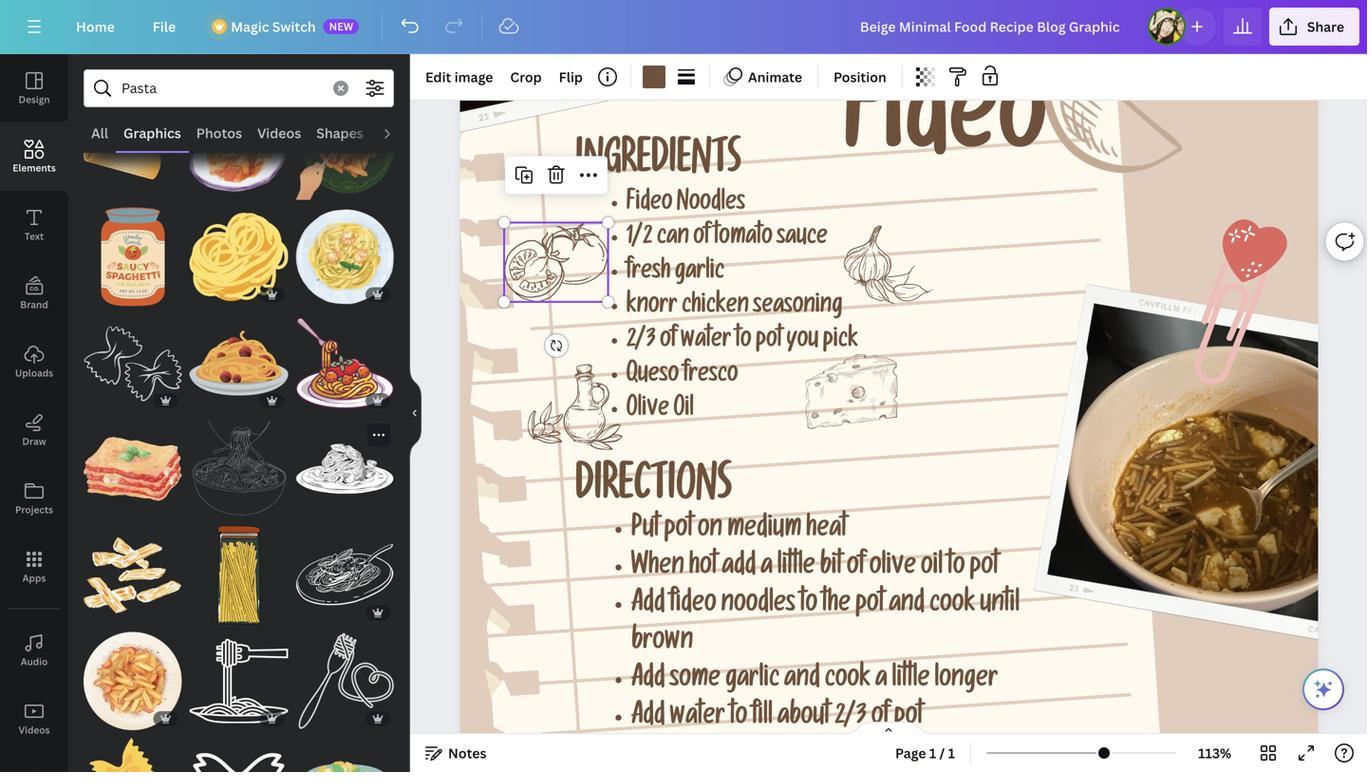 Task type: vqa. For each thing, say whether or not it's contained in the screenshot.
Notes 'button'
yes



Task type: locate. For each thing, give the bounding box(es) containing it.
0 horizontal spatial audio
[[21, 655, 48, 668]]

pot left you
[[756, 330, 783, 355]]

pasta tagliatelle icon image
[[190, 208, 288, 306]]

garlic
[[675, 261, 725, 287], [726, 668, 780, 696]]

longer
[[935, 668, 999, 696]]

until
[[980, 593, 1020, 620]]

1 horizontal spatial cook
[[930, 593, 976, 620]]

1 horizontal spatial 1
[[949, 744, 956, 762]]

water down some
[[670, 705, 726, 733]]

1 horizontal spatial and
[[889, 593, 925, 620]]

little left "bit"
[[778, 555, 816, 583]]

0 horizontal spatial videos button
[[0, 685, 68, 753]]

0 vertical spatial fideo
[[844, 74, 1047, 186]]

1 add from the top
[[632, 593, 665, 620]]

1 horizontal spatial fideo
[[844, 74, 1047, 186]]

position button
[[826, 62, 894, 92]]

0 vertical spatial and
[[889, 593, 925, 620]]

little
[[778, 555, 816, 583], [892, 668, 930, 696]]

add inside add fideo noodles to the pot and cook until brown
[[632, 593, 665, 620]]

crop
[[510, 68, 542, 86]]

garlic up fill
[[726, 668, 780, 696]]

draw
[[22, 435, 46, 448]]

about
[[778, 705, 830, 733]]

1 horizontal spatial audio button
[[371, 115, 424, 151]]

modern geometric rigatoni pasta noodle image
[[84, 102, 182, 200]]

1 vertical spatial fideo
[[627, 192, 673, 218]]

the
[[823, 593, 851, 620]]

all button
[[84, 115, 116, 151]]

1 vertical spatial a
[[876, 668, 888, 696]]

water
[[681, 330, 732, 355], [670, 705, 726, 733]]

vintage sketchy pasta image
[[296, 420, 394, 518]]

Search elements search field
[[122, 70, 322, 106]]

1 left /
[[930, 744, 937, 762]]

cook up about
[[825, 668, 871, 696]]

0 vertical spatial cook
[[930, 593, 976, 620]]

notes
[[448, 744, 487, 762]]

of inside fideo noodles 1/2 can of tomato sauce
[[694, 227, 710, 252]]

0 horizontal spatial audio button
[[0, 616, 68, 685]]

audio down apps
[[21, 655, 48, 668]]

add some garlic and cook a little longer
[[632, 668, 999, 696]]

/
[[940, 744, 945, 762]]

when
[[632, 555, 685, 583]]

new
[[329, 19, 354, 33]]

of
[[694, 227, 710, 252], [660, 330, 677, 355], [847, 555, 865, 583], [872, 705, 890, 733]]

0 horizontal spatial a
[[761, 555, 773, 583]]

1 horizontal spatial videos
[[257, 124, 301, 142]]

garlic up chicken
[[675, 261, 725, 287]]

1
[[930, 744, 937, 762], [949, 744, 956, 762]]

videos button
[[250, 115, 309, 151], [0, 685, 68, 753]]

group
[[84, 102, 182, 200], [190, 102, 288, 200], [296, 102, 394, 200], [84, 196, 182, 306], [190, 196, 288, 306], [296, 196, 394, 306], [84, 302, 182, 412], [190, 314, 288, 412], [296, 314, 394, 412], [84, 408, 182, 518], [190, 408, 288, 518], [296, 420, 394, 518], [190, 514, 288, 624], [84, 526, 182, 624], [296, 526, 394, 624], [84, 621, 182, 730], [190, 621, 288, 730], [296, 621, 394, 730], [84, 727, 182, 772], [190, 727, 288, 772], [296, 727, 394, 772]]

0 horizontal spatial fideo
[[627, 192, 673, 218]]

brown
[[632, 630, 694, 658]]

oil
[[674, 398, 694, 424]]

0 vertical spatial a
[[761, 555, 773, 583]]

fideo inside fideo noodles 1/2 can of tomato sauce
[[627, 192, 673, 218]]

and
[[889, 593, 925, 620], [785, 668, 820, 696]]

0 vertical spatial add
[[632, 593, 665, 620]]

pot left "on"
[[664, 517, 693, 545]]

fideo for fideo noodles 1/2 can of tomato sauce
[[627, 192, 673, 218]]

1 vertical spatial water
[[670, 705, 726, 733]]

little up the show pages image
[[892, 668, 930, 696]]

2/3 right about
[[835, 705, 867, 733]]

fresh garlic
[[627, 261, 725, 287]]

pot up page
[[894, 705, 923, 733]]

1 vertical spatial little
[[892, 668, 930, 696]]

hand-drawn vintage spaghetti sauce non-perishable canned glass or jar good image
[[84, 208, 182, 306]]

and down olive
[[889, 593, 925, 620]]

1 horizontal spatial videos button
[[250, 115, 309, 151]]

0 vertical spatial audio button
[[371, 115, 424, 151]]

can
[[657, 227, 689, 252]]

pot inside the knorr chicken seasoning 2/3 of water to pot you pick queso fresco olive oil
[[756, 330, 783, 355]]

of up queso
[[660, 330, 677, 355]]

uploads button
[[0, 328, 68, 396]]

1 vertical spatial garlic
[[726, 668, 780, 696]]

olive oil hand drawn image
[[528, 364, 623, 450]]

abstract organic food pasta image
[[296, 738, 394, 772]]

hand drawn healthy penne all'arrabbiata image
[[296, 102, 394, 200]]

0 vertical spatial little
[[778, 555, 816, 583]]

farfalle pasta cartoon design image
[[84, 738, 182, 772]]

a right "add"
[[761, 555, 773, 583]]

brand button
[[0, 259, 68, 328]]

olive
[[870, 555, 917, 583]]

1 vertical spatial videos
[[19, 724, 50, 737]]

to down chicken
[[736, 330, 752, 355]]

of right can
[[694, 227, 710, 252]]

0 vertical spatial videos
[[257, 124, 301, 142]]

1 vertical spatial and
[[785, 668, 820, 696]]

edit image
[[426, 68, 493, 86]]

audio button right shapes
[[371, 115, 424, 151]]

shapes
[[316, 124, 364, 142]]

pot right the the
[[856, 593, 885, 620]]

and up about
[[785, 668, 820, 696]]

design
[[18, 93, 50, 106]]

to inside add fideo noodles to the pot and cook until brown
[[800, 593, 818, 620]]

0 horizontal spatial 1
[[930, 744, 937, 762]]

uploads
[[15, 367, 53, 379]]

photos button
[[189, 115, 250, 151]]

ingredients
[[576, 144, 741, 186]]

1 vertical spatial cook
[[825, 668, 871, 696]]

directions
[[576, 469, 732, 514]]

1 horizontal spatial little
[[892, 668, 930, 696]]

on
[[698, 517, 723, 545]]

a up the show pages image
[[876, 668, 888, 696]]

cook
[[930, 593, 976, 620], [825, 668, 871, 696]]

knorr
[[627, 295, 678, 321]]

0 horizontal spatial videos
[[19, 724, 50, 737]]

1 vertical spatial videos button
[[0, 685, 68, 753]]

show pages image
[[843, 721, 935, 736]]

graphics button
[[116, 115, 189, 151]]

animate
[[748, 68, 803, 86]]

flip button
[[552, 62, 591, 92]]

pot
[[756, 330, 783, 355], [664, 517, 693, 545], [970, 555, 999, 583], [856, 593, 885, 620], [894, 705, 923, 733]]

fettucine with prawn image
[[296, 208, 394, 306]]

1 horizontal spatial audio
[[379, 124, 417, 142]]

fideo for fideo
[[844, 74, 1047, 186]]

cook inside add fideo noodles to the pot and cook until brown
[[930, 593, 976, 620]]

cook down oil
[[930, 593, 976, 620]]

0 vertical spatial garlic
[[675, 261, 725, 287]]

1 vertical spatial add
[[632, 668, 665, 696]]

water up 'fresco'
[[681, 330, 732, 355]]

Design title text field
[[845, 8, 1141, 46]]

add
[[632, 593, 665, 620], [632, 668, 665, 696], [632, 705, 665, 733]]

noodles
[[721, 593, 796, 620]]

to left fill
[[730, 705, 748, 733]]

graphics
[[124, 124, 181, 142]]

brand
[[20, 298, 48, 311]]

videos inside side panel tab list
[[19, 724, 50, 737]]

0 vertical spatial 2/3
[[627, 330, 656, 355]]

image
[[455, 68, 493, 86]]

of down add some garlic and cook a little longer
[[872, 705, 890, 733]]

2 add from the top
[[632, 668, 665, 696]]

2/3 down knorr on the top left of page
[[627, 330, 656, 355]]

fideo
[[844, 74, 1047, 186], [627, 192, 673, 218]]

audio right shapes button
[[379, 124, 417, 142]]

videos
[[257, 124, 301, 142], [19, 724, 50, 737]]

2/3
[[627, 330, 656, 355], [835, 705, 867, 733]]

add for add some garlic and cook a little longer
[[632, 668, 665, 696]]

3 add from the top
[[632, 705, 665, 733]]

add for add fideo noodles to the pot and cook until brown
[[632, 593, 665, 620]]

elements
[[13, 161, 56, 174]]

audio button down apps
[[0, 616, 68, 685]]

share button
[[1270, 8, 1360, 46]]

1 vertical spatial 2/3
[[835, 705, 867, 733]]

oil
[[921, 555, 943, 583]]

0 vertical spatial water
[[681, 330, 732, 355]]

2 vertical spatial add
[[632, 705, 665, 733]]

113% button
[[1184, 738, 1246, 768]]

0 horizontal spatial and
[[785, 668, 820, 696]]

put pot on medium heat
[[632, 517, 847, 545]]

0 horizontal spatial 2/3
[[627, 330, 656, 355]]

to left the the
[[800, 593, 818, 620]]

watercolor raw pasta penne food ingredient image
[[84, 526, 182, 624]]

home
[[76, 18, 115, 36]]

1 right /
[[949, 744, 956, 762]]

1 vertical spatial audio
[[21, 655, 48, 668]]

delicious spaghetti pasta image
[[190, 314, 288, 412]]

1/2
[[627, 227, 653, 252]]

to
[[736, 330, 752, 355], [948, 555, 966, 583], [800, 593, 818, 620], [730, 705, 748, 733]]

#725039 image
[[643, 66, 666, 88], [643, 66, 666, 88]]



Task type: describe. For each thing, give the bounding box(es) containing it.
fideo
[[670, 593, 717, 620]]

hide image
[[409, 368, 422, 459]]

spaghetti cartoon vector illustration image
[[296, 314, 394, 412]]

fresh
[[627, 261, 671, 287]]

to inside the knorr chicken seasoning 2/3 of water to pot you pick queso fresco olive oil
[[736, 330, 752, 355]]

watercolor italian food lasagna image
[[84, 420, 182, 518]]

magic switch
[[231, 18, 316, 36]]

canva assistant image
[[1313, 678, 1335, 701]]

main menu bar
[[0, 0, 1368, 54]]

and inside add fideo noodles to the pot and cook until brown
[[889, 593, 925, 620]]

pot up until
[[970, 555, 999, 583]]

chicken
[[682, 295, 749, 321]]

1 horizontal spatial 2/3
[[835, 705, 867, 733]]

position
[[834, 68, 887, 86]]

edit image button
[[418, 62, 501, 92]]

page
[[896, 744, 927, 762]]

animate button
[[718, 62, 810, 92]]

113%
[[1199, 744, 1232, 762]]

fill
[[752, 705, 773, 733]]

when hot add a little bit of olive oil to pot
[[632, 555, 999, 583]]

pot inside add fideo noodles to the pot and cook until brown
[[856, 593, 885, 620]]

0 vertical spatial audio
[[379, 124, 417, 142]]

of right "bit"
[[847, 555, 865, 583]]

medium
[[728, 517, 802, 545]]

of inside the knorr chicken seasoning 2/3 of water to pot you pick queso fresco olive oil
[[660, 330, 677, 355]]

moody painterly still life pasta image
[[190, 102, 288, 200]]

side panel tab list
[[0, 54, 68, 772]]

seasoning
[[754, 295, 843, 321]]

some
[[670, 668, 721, 696]]

sauce
[[777, 227, 828, 252]]

text
[[25, 230, 44, 243]]

draw button
[[0, 396, 68, 464]]

crop button
[[503, 62, 550, 92]]

1 horizontal spatial a
[[876, 668, 888, 696]]

to right oil
[[948, 555, 966, 583]]

1 1 from the left
[[930, 744, 937, 762]]

pick
[[823, 330, 859, 355]]

page 1 / 1
[[896, 744, 956, 762]]

design button
[[0, 54, 68, 123]]

edit
[[426, 68, 452, 86]]

fideo noodles 1/2 can of tomato sauce
[[627, 192, 828, 252]]

switch
[[272, 18, 316, 36]]

add
[[722, 555, 756, 583]]

shapes button
[[309, 115, 371, 151]]

all
[[91, 124, 108, 142]]

projects button
[[0, 464, 68, 533]]

hot
[[689, 555, 718, 583]]

you
[[787, 330, 819, 355]]

file
[[153, 18, 176, 36]]

add for add water to fill about 2/3 of pot
[[632, 705, 665, 733]]

elements button
[[0, 123, 68, 191]]

2 1 from the left
[[949, 744, 956, 762]]

apps
[[22, 572, 46, 585]]

0 vertical spatial videos button
[[250, 115, 309, 151]]

file button
[[138, 8, 191, 46]]

text button
[[0, 191, 68, 259]]

water inside the knorr chicken seasoning 2/3 of water to pot you pick queso fresco olive oil
[[681, 330, 732, 355]]

notes button
[[418, 738, 494, 768]]

heat
[[807, 517, 847, 545]]

share
[[1308, 18, 1345, 36]]

2/3 inside the knorr chicken seasoning 2/3 of water to pot you pick queso fresco olive oil
[[627, 330, 656, 355]]

bit
[[820, 555, 843, 583]]

tomato
[[714, 227, 773, 252]]

add fideo noodles to the pot and cook until brown
[[632, 593, 1020, 658]]

projects
[[15, 503, 53, 516]]

magic
[[231, 18, 269, 36]]

photos
[[196, 124, 242, 142]]

0 horizontal spatial little
[[778, 555, 816, 583]]

fresco
[[684, 364, 739, 390]]

home link
[[61, 8, 130, 46]]

put
[[632, 517, 660, 545]]

olive
[[627, 398, 670, 424]]

1 vertical spatial audio button
[[0, 616, 68, 685]]

0 horizontal spatial cook
[[825, 668, 871, 696]]

add water to fill about 2/3 of pot
[[632, 705, 923, 733]]

queso
[[627, 364, 679, 390]]

knorr chicken seasoning 2/3 of water to pot you pick queso fresco olive oil
[[627, 295, 859, 424]]

noodles
[[677, 192, 746, 218]]

audio inside side panel tab list
[[21, 655, 48, 668]]

pasta illustration image
[[84, 632, 182, 730]]

apps button
[[0, 533, 68, 601]]

quirky handdrawn pasta in large jar image
[[190, 526, 288, 624]]

flip
[[559, 68, 583, 86]]



